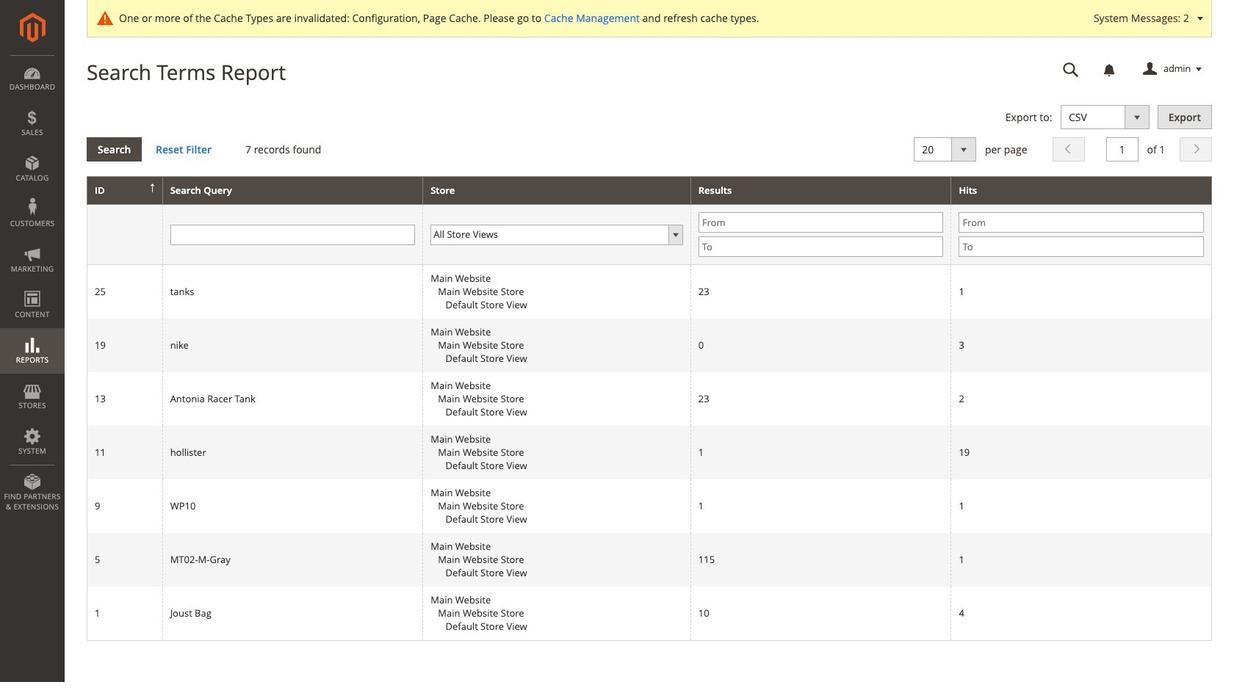 Task type: locate. For each thing, give the bounding box(es) containing it.
menu bar
[[0, 55, 65, 520]]

None text field
[[170, 225, 415, 245]]

From text field
[[959, 213, 1205, 233]]

None text field
[[1053, 57, 1090, 82], [1107, 137, 1139, 161], [1053, 57, 1090, 82], [1107, 137, 1139, 161]]

To text field
[[699, 237, 944, 257]]



Task type: describe. For each thing, give the bounding box(es) containing it.
To text field
[[959, 237, 1205, 257]]

From text field
[[699, 213, 944, 233]]

magento admin panel image
[[19, 12, 45, 43]]



